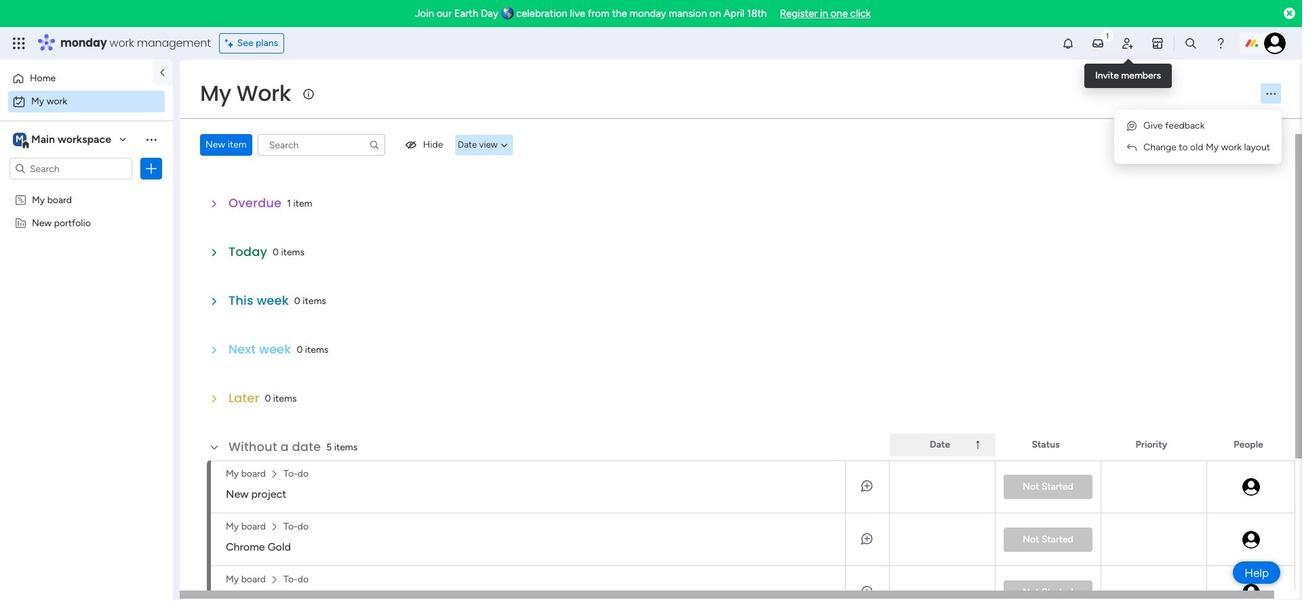 Task type: vqa. For each thing, say whether or not it's contained in the screenshot.
Word Cloud button
no



Task type: describe. For each thing, give the bounding box(es) containing it.
workspace options image
[[144, 133, 158, 146]]

Search in workspace field
[[28, 161, 113, 177]]

menu menu
[[1120, 115, 1276, 159]]

1 image
[[1101, 28, 1114, 43]]

select product image
[[12, 37, 26, 50]]

menu image
[[1264, 87, 1277, 100]]

monday marketplace image
[[1151, 37, 1164, 50]]

notifications image
[[1061, 37, 1075, 50]]

0 vertical spatial option
[[8, 68, 144, 90]]

1 vertical spatial options image
[[189, 562, 199, 601]]

1 vertical spatial option
[[8, 91, 165, 113]]

workspace image
[[13, 132, 26, 147]]



Task type: locate. For each thing, give the bounding box(es) containing it.
list box
[[0, 185, 173, 417]]

column header
[[890, 434, 996, 457]]

update feed image
[[1091, 37, 1105, 50]]

0 horizontal spatial options image
[[144, 162, 158, 176]]

option
[[8, 68, 144, 90], [8, 91, 165, 113], [0, 188, 173, 190]]

invite members image
[[1121, 37, 1135, 50]]

1 menu item from the top
[[1120, 115, 1276, 137]]

see plans image
[[225, 36, 237, 51]]

menu item
[[1120, 115, 1276, 137], [1120, 137, 1276, 159]]

workspace selection element
[[13, 132, 113, 149]]

1 horizontal spatial options image
[[189, 562, 199, 601]]

give feedback image
[[1126, 120, 1138, 132]]

options image
[[144, 162, 158, 176], [189, 562, 199, 601]]

sort image
[[972, 440, 983, 451]]

2 menu item from the top
[[1120, 137, 1276, 159]]

2 vertical spatial option
[[0, 188, 173, 190]]

search everything image
[[1184, 37, 1198, 50]]

search image
[[369, 140, 380, 151]]

None search field
[[258, 134, 385, 156]]

Filter dashboard by text search field
[[258, 134, 385, 156]]

help image
[[1214, 37, 1227, 50]]

change to old my work layout image
[[1126, 142, 1138, 154]]

jacob simon image
[[1264, 33, 1286, 54]]

0 vertical spatial options image
[[144, 162, 158, 176]]



